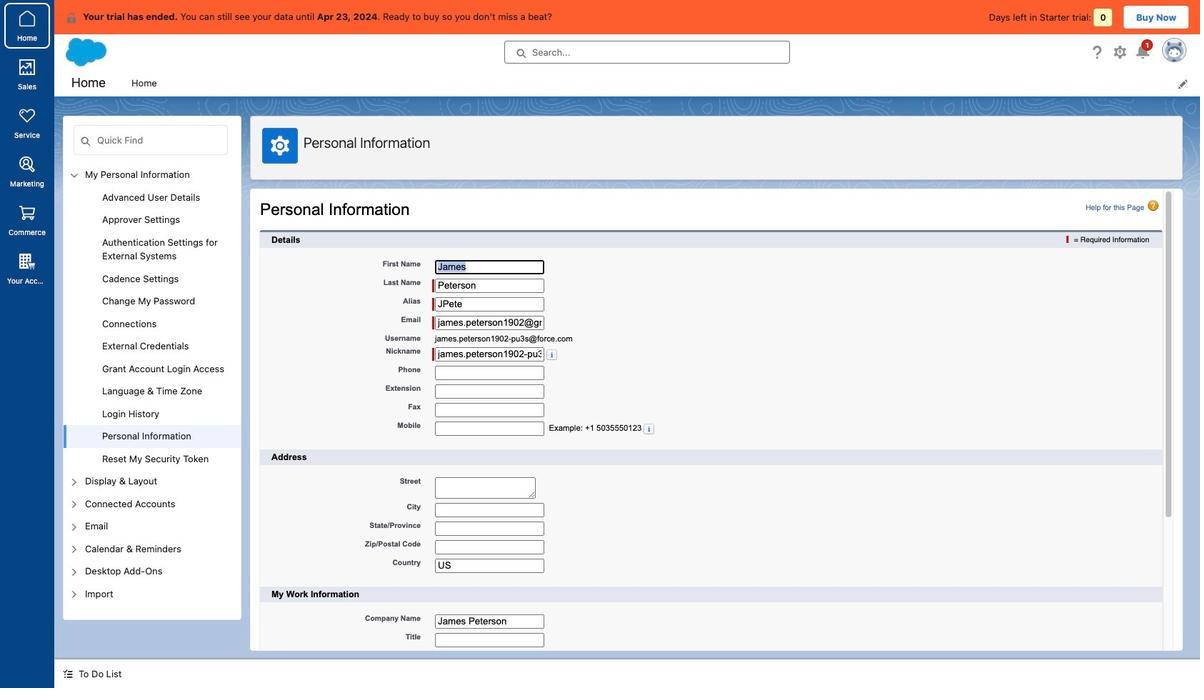 Task type: locate. For each thing, give the bounding box(es) containing it.
setup tree tree
[[64, 164, 241, 619]]

text default image
[[66, 12, 77, 23]]

group
[[64, 186, 241, 470]]

list
[[123, 70, 1200, 96]]

personal information tree item
[[64, 425, 241, 448]]

Quick Find search field
[[74, 125, 228, 155]]



Task type: vqa. For each thing, say whether or not it's contained in the screenshot.
All Opportunities STATUS
no



Task type: describe. For each thing, give the bounding box(es) containing it.
my personal information tree item
[[64, 164, 241, 470]]

text default image
[[63, 669, 73, 679]]



